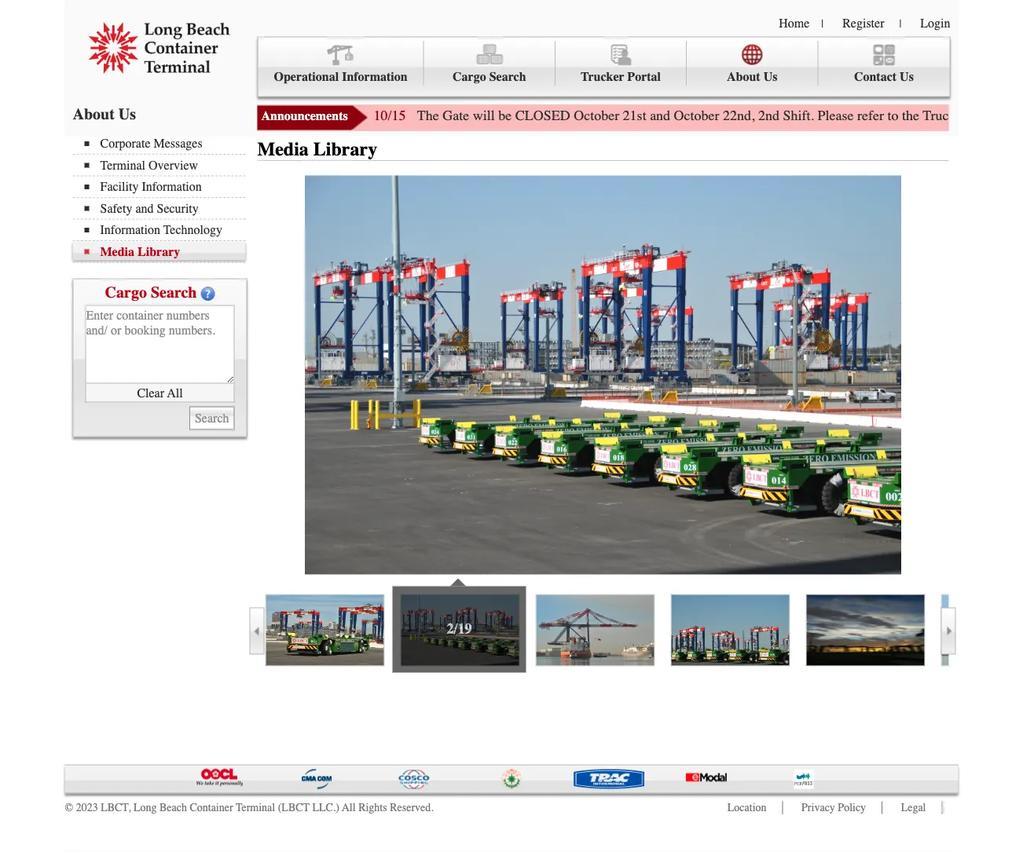 Task type: describe. For each thing, give the bounding box(es) containing it.
1 horizontal spatial media
[[257, 139, 309, 160]]

the
[[417, 108, 439, 124]]

home
[[779, 16, 810, 30]]

contact us link
[[818, 41, 950, 86]]

0 horizontal spatial cargo
[[105, 283, 147, 301]]

© 2023 lbct, long beach container terminal (lbct llc.) all rights reserved.
[[65, 802, 434, 815]]

safety
[[100, 201, 132, 216]]

2/19
[[447, 622, 472, 638]]

terminal inside the corporate messages terminal overview facility information safety and security information technology media library
[[100, 158, 145, 173]]

us for about us link
[[764, 70, 778, 84]]

about us link
[[687, 41, 818, 86]]

be
[[498, 108, 512, 124]]

1 | from the left
[[822, 17, 824, 30]]

0 vertical spatial information
[[342, 70, 408, 84]]

to
[[888, 108, 899, 124]]

1 vertical spatial information
[[142, 180, 202, 194]]

library inside the corporate messages terminal overview facility information safety and security information technology media library
[[138, 244, 180, 259]]

facility information link
[[84, 180, 246, 194]]

(lbct
[[278, 802, 310, 815]]

legal link
[[901, 802, 926, 815]]

menu bar containing corporate messages
[[73, 135, 253, 263]]

overview
[[149, 158, 198, 173]]

1 vertical spatial cargo search
[[105, 283, 197, 301]]

clear all button
[[85, 384, 235, 403]]

trucker portal link
[[556, 41, 687, 86]]

hours
[[990, 108, 1023, 124]]

privacy policy
[[802, 802, 866, 815]]

refer
[[858, 108, 884, 124]]

location
[[728, 802, 767, 815]]

10/15
[[374, 108, 406, 124]]

Enter container numbers and/ or booking numbers.  text field
[[85, 305, 235, 384]]

clear all
[[137, 386, 183, 400]]

home link
[[779, 16, 810, 30]]

messages
[[154, 136, 203, 151]]

register link
[[843, 16, 885, 30]]

media library link
[[84, 244, 246, 259]]

reserved.
[[390, 802, 434, 815]]

contact
[[854, 70, 897, 84]]

beach
[[160, 802, 187, 815]]

clear
[[137, 386, 164, 400]]

shift.
[[783, 108, 814, 124]]

about us inside menu bar
[[727, 70, 778, 84]]

legal
[[901, 802, 926, 815]]

and inside the corporate messages terminal overview facility information safety and security information technology media library
[[135, 201, 154, 216]]

cargo search inside menu bar
[[453, 70, 526, 84]]

policy
[[838, 802, 866, 815]]

information technology link
[[84, 223, 246, 237]]

menu bar containing operational information
[[257, 37, 951, 97]]

search inside menu bar
[[489, 70, 526, 84]]

1 horizontal spatial all
[[342, 802, 356, 815]]

media inside the corporate messages terminal overview facility information safety and security information technology media library
[[100, 244, 134, 259]]

truck
[[923, 108, 956, 124]]

operational information link
[[258, 41, 424, 86]]

login
[[921, 16, 951, 30]]

location link
[[728, 802, 767, 815]]

privacy
[[802, 802, 835, 815]]

2 | from the left
[[900, 17, 902, 30]]



Task type: locate. For each thing, give the bounding box(es) containing it.
| left login
[[900, 17, 902, 30]]

cargo up will
[[453, 70, 486, 84]]

terminal down corporate
[[100, 158, 145, 173]]

october left 21st at the top of the page
[[574, 108, 619, 124]]

22nd,
[[723, 108, 755, 124]]

0 vertical spatial about
[[727, 70, 761, 84]]

about us
[[727, 70, 778, 84], [73, 105, 136, 123]]

1 vertical spatial and
[[135, 201, 154, 216]]

trucker portal
[[581, 70, 661, 84]]

1 vertical spatial all
[[342, 802, 356, 815]]

1 horizontal spatial search
[[489, 70, 526, 84]]

1 horizontal spatial terminal
[[236, 802, 275, 815]]

please
[[818, 108, 854, 124]]

corporate messages terminal overview facility information safety and security information technology media library
[[100, 136, 222, 259]]

search down media library link
[[151, 283, 197, 301]]

1 vertical spatial menu bar
[[73, 135, 253, 263]]

contact us
[[854, 70, 914, 84]]

llc.)
[[312, 802, 340, 815]]

october left 22nd,
[[674, 108, 720, 124]]

search up be
[[489, 70, 526, 84]]

0 vertical spatial search
[[489, 70, 526, 84]]

cargo down media library link
[[105, 283, 147, 301]]

information down safety
[[100, 223, 160, 237]]

portal
[[628, 70, 661, 84]]

1 vertical spatial search
[[151, 283, 197, 301]]

announcements
[[261, 109, 348, 123]]

0 vertical spatial and
[[650, 108, 671, 124]]

None submit
[[189, 407, 235, 430]]

1 horizontal spatial menu bar
[[257, 37, 951, 97]]

1 october from the left
[[574, 108, 619, 124]]

technology
[[163, 223, 222, 237]]

0 horizontal spatial october
[[574, 108, 619, 124]]

10/15 the gate will be closed october 21st and october 22nd, 2nd shift. please refer to the truck gate hours
[[374, 108, 1023, 124]]

library down announcements
[[313, 139, 377, 160]]

0 vertical spatial media
[[257, 139, 309, 160]]

0 horizontal spatial menu bar
[[73, 135, 253, 263]]

©
[[65, 802, 73, 815]]

gate right 'the' on the left top
[[443, 108, 469, 124]]

21st
[[623, 108, 647, 124]]

all right llc.)
[[342, 802, 356, 815]]

0 vertical spatial about us
[[727, 70, 778, 84]]

2 horizontal spatial us
[[900, 70, 914, 84]]

all right clear at the left top
[[167, 386, 183, 400]]

cargo search link
[[424, 41, 556, 86]]

media
[[257, 139, 309, 160], [100, 244, 134, 259]]

long
[[134, 802, 157, 815]]

2 october from the left
[[674, 108, 720, 124]]

and right safety
[[135, 201, 154, 216]]

2 gate from the left
[[960, 108, 986, 124]]

0 horizontal spatial |
[[822, 17, 824, 30]]

all inside button
[[167, 386, 183, 400]]

about us up corporate
[[73, 105, 136, 123]]

1 horizontal spatial library
[[313, 139, 377, 160]]

us for 'contact us' link
[[900, 70, 914, 84]]

1 gate from the left
[[443, 108, 469, 124]]

0 vertical spatial cargo
[[453, 70, 486, 84]]

1 vertical spatial cargo
[[105, 283, 147, 301]]

0 horizontal spatial media
[[100, 244, 134, 259]]

trucker
[[581, 70, 624, 84]]

us up corporate
[[119, 105, 136, 123]]

2 vertical spatial information
[[100, 223, 160, 237]]

about inside menu bar
[[727, 70, 761, 84]]

1 horizontal spatial cargo search
[[453, 70, 526, 84]]

and
[[650, 108, 671, 124], [135, 201, 154, 216]]

1 vertical spatial about
[[73, 105, 115, 123]]

1 vertical spatial terminal
[[236, 802, 275, 815]]

and right 21st at the top of the page
[[650, 108, 671, 124]]

0 horizontal spatial gate
[[443, 108, 469, 124]]

will
[[473, 108, 495, 124]]

0 horizontal spatial all
[[167, 386, 183, 400]]

the
[[902, 108, 920, 124]]

about up corporate
[[73, 105, 115, 123]]

0 horizontal spatial about
[[73, 105, 115, 123]]

about up 22nd,
[[727, 70, 761, 84]]

1 horizontal spatial |
[[900, 17, 902, 30]]

media down announcements
[[257, 139, 309, 160]]

0 horizontal spatial about us
[[73, 105, 136, 123]]

0 horizontal spatial search
[[151, 283, 197, 301]]

0 horizontal spatial library
[[138, 244, 180, 259]]

october
[[574, 108, 619, 124], [674, 108, 720, 124]]

1 horizontal spatial about
[[727, 70, 761, 84]]

corporate
[[100, 136, 150, 151]]

security
[[157, 201, 199, 216]]

terminal left (lbct
[[236, 802, 275, 815]]

2023
[[76, 802, 98, 815]]

cargo
[[453, 70, 486, 84], [105, 283, 147, 301]]

0 vertical spatial cargo search
[[453, 70, 526, 84]]

media library
[[257, 139, 377, 160]]

library down information technology link
[[138, 244, 180, 259]]

gate
[[443, 108, 469, 124], [960, 108, 986, 124]]

0 horizontal spatial us
[[119, 105, 136, 123]]

information
[[342, 70, 408, 84], [142, 180, 202, 194], [100, 223, 160, 237]]

register
[[843, 16, 885, 30]]

cargo search
[[453, 70, 526, 84], [105, 283, 197, 301]]

library
[[313, 139, 377, 160], [138, 244, 180, 259]]

menu bar
[[257, 37, 951, 97], [73, 135, 253, 263]]

1 vertical spatial library
[[138, 244, 180, 259]]

0 vertical spatial terminal
[[100, 158, 145, 173]]

1 vertical spatial about us
[[73, 105, 136, 123]]

0 horizontal spatial and
[[135, 201, 154, 216]]

1 horizontal spatial cargo
[[453, 70, 486, 84]]

rights
[[359, 802, 387, 815]]

corporate messages link
[[84, 136, 246, 151]]

cargo search up will
[[453, 70, 526, 84]]

1 horizontal spatial october
[[674, 108, 720, 124]]

1 horizontal spatial gate
[[960, 108, 986, 124]]

container
[[190, 802, 233, 815]]

0 vertical spatial library
[[313, 139, 377, 160]]

2nd
[[759, 108, 780, 124]]

0 vertical spatial menu bar
[[257, 37, 951, 97]]

1 horizontal spatial about us
[[727, 70, 778, 84]]

privacy policy link
[[802, 802, 866, 815]]

0 horizontal spatial terminal
[[100, 158, 145, 173]]

closed
[[515, 108, 570, 124]]

search
[[489, 70, 526, 84], [151, 283, 197, 301]]

facility
[[100, 180, 139, 194]]

lbct,
[[101, 802, 131, 815]]

1 vertical spatial media
[[100, 244, 134, 259]]

operational
[[274, 70, 339, 84]]

us up 2nd
[[764, 70, 778, 84]]

0 vertical spatial all
[[167, 386, 183, 400]]

gate right truck on the top right
[[960, 108, 986, 124]]

operational information
[[274, 70, 408, 84]]

login link
[[921, 16, 951, 30]]

safety and security link
[[84, 201, 246, 216]]

information up '10/15'
[[342, 70, 408, 84]]

1 horizontal spatial us
[[764, 70, 778, 84]]

terminal
[[100, 158, 145, 173], [236, 802, 275, 815]]

us right 'contact'
[[900, 70, 914, 84]]

about
[[727, 70, 761, 84], [73, 105, 115, 123]]

cargo inside menu bar
[[453, 70, 486, 84]]

0 horizontal spatial cargo search
[[105, 283, 197, 301]]

1 horizontal spatial and
[[650, 108, 671, 124]]

media down safety
[[100, 244, 134, 259]]

cargo search down media library link
[[105, 283, 197, 301]]

all
[[167, 386, 183, 400], [342, 802, 356, 815]]

|
[[822, 17, 824, 30], [900, 17, 902, 30]]

| right home link
[[822, 17, 824, 30]]

about us up 22nd,
[[727, 70, 778, 84]]

information down overview
[[142, 180, 202, 194]]

terminal overview link
[[84, 158, 246, 173]]

us
[[764, 70, 778, 84], [900, 70, 914, 84], [119, 105, 136, 123]]



Task type: vqa. For each thing, say whether or not it's contained in the screenshot.
1st RELEASED
no



